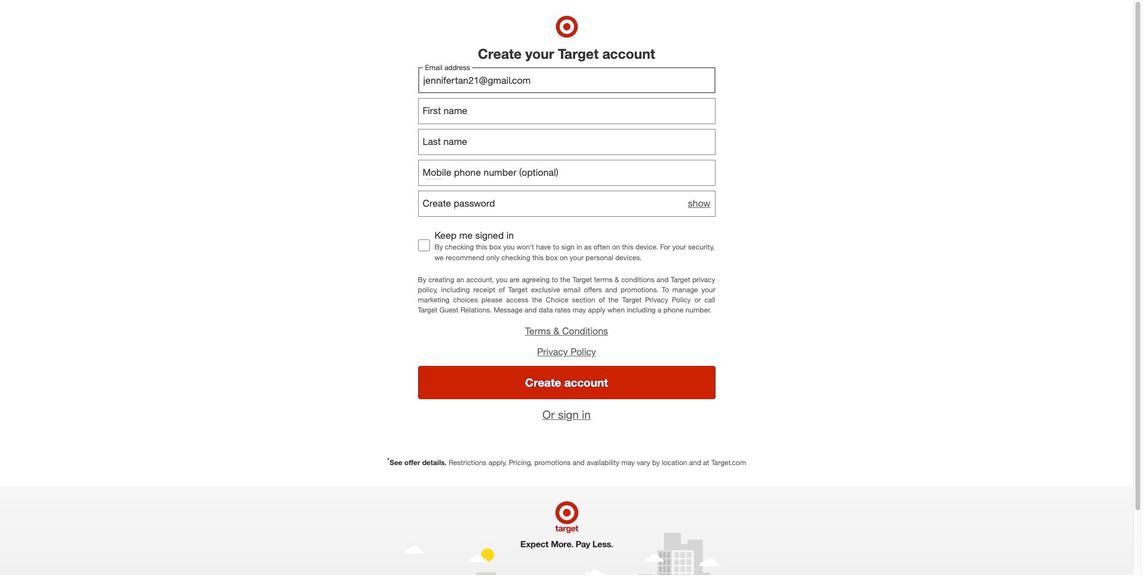 Task type: locate. For each thing, give the bounding box(es) containing it.
us members only. image
[[425, 165, 442, 182]]

None telephone field
[[418, 160, 715, 186]]

None text field
[[418, 129, 715, 155]]

None checkbox
[[418, 240, 430, 252]]

None text field
[[418, 67, 715, 93], [418, 98, 715, 124], [418, 67, 715, 93], [418, 98, 715, 124]]

None password field
[[418, 191, 715, 217]]



Task type: vqa. For each thing, say whether or not it's contained in the screenshot.
What can we help you find? suggestions appear below search field
no



Task type: describe. For each thing, give the bounding box(es) containing it.
target: expect more. pay less. image
[[399, 487, 734, 576]]



